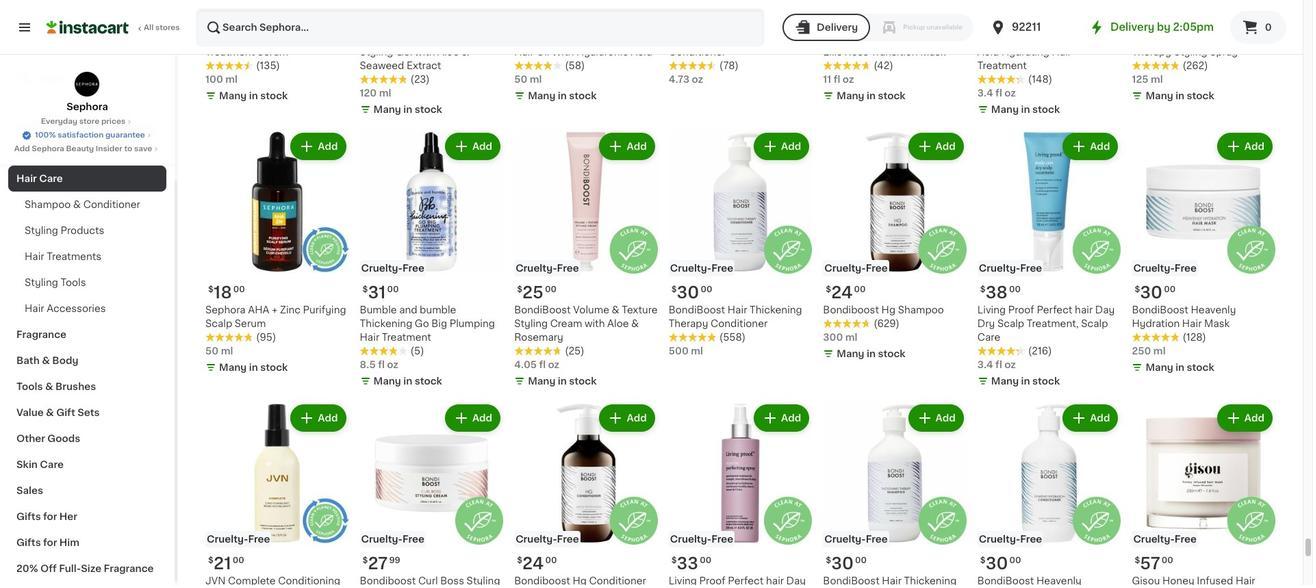 Task type: vqa. For each thing, say whether or not it's contained in the screenshot.
pk,
no



Task type: locate. For each thing, give the bounding box(es) containing it.
1 vertical spatial 50
[[205, 346, 219, 356]]

extract
[[407, 61, 441, 71]]

1 vertical spatial fragrance
[[104, 564, 154, 574]]

therapy inside bondiboost hair thickening therapy conditioner
[[669, 319, 708, 329]]

2 acid from the left
[[978, 47, 999, 57]]

stock for (23)
[[415, 105, 442, 115]]

fl down the
[[996, 89, 1003, 98]]

by left 2:05pm
[[1157, 22, 1171, 32]]

cruelty-free
[[516, 264, 579, 273], [825, 264, 888, 273], [361, 264, 425, 273], [670, 264, 734, 273], [979, 264, 1043, 273], [1134, 264, 1197, 273], [207, 535, 270, 545], [516, 535, 579, 545], [825, 535, 888, 545], [361, 535, 425, 545], [670, 535, 734, 545], [979, 535, 1043, 545], [1134, 535, 1197, 545]]

99 inside 10 99
[[1006, 14, 1017, 22]]

styling products
[[25, 226, 104, 236]]

ml down oil
[[530, 75, 542, 84]]

oz for pattern beauty by tracee ellis ross  transition mask
[[843, 75, 854, 84]]

many down '4.05 fl oz'
[[528, 377, 556, 386]]

ml for (135)
[[225, 75, 238, 84]]

0 horizontal spatial 24
[[523, 556, 544, 572]]

treatment down the gisou
[[205, 47, 255, 57]]

& down bath & body
[[45, 382, 53, 392]]

delivery button
[[783, 14, 871, 41]]

(42)
[[874, 61, 894, 71]]

scalp
[[309, 34, 336, 43], [205, 319, 232, 329], [998, 319, 1025, 329], [1082, 319, 1108, 329]]

1 for from the top
[[43, 512, 57, 522]]

with for gel
[[415, 47, 435, 57]]

3.4 fl oz
[[978, 89, 1016, 98], [978, 360, 1016, 370]]

0 vertical spatial 50
[[514, 75, 528, 84]]

ml for (23)
[[379, 89, 391, 98]]

conditioner for bondiboost
[[711, 319, 768, 329]]

2 horizontal spatial treatment
[[978, 61, 1027, 71]]

bondiboost inside bondiboost smooth & set styling gel with aloe & seaweed extract
[[360, 34, 416, 43]]

ml right 100
[[225, 75, 238, 84]]

pattern
[[823, 34, 869, 43]]

fl down living
[[996, 360, 1003, 370]]

sephora inside sephora aha + zinc purifying scalp serum
[[205, 305, 246, 315]]

tools down treatments
[[61, 278, 86, 288]]

scalp inside gisou honey infused scalp treatment serum
[[309, 34, 336, 43]]

1 vertical spatial serum
[[235, 319, 266, 329]]

0 horizontal spatial by
[[908, 34, 920, 43]]

oz right 8.5
[[387, 360, 399, 370]]

00 inside $ 33 00
[[700, 557, 712, 565]]

hyaluronic inside amika water sign hydrating hair oil with hyaluronic acid
[[577, 47, 629, 57]]

0 vertical spatial shampoo
[[25, 200, 71, 210]]

ml right 250
[[1154, 346, 1166, 356]]

fl right '11'
[[834, 75, 841, 84]]

99 right 27 at the left of the page
[[389, 557, 401, 565]]

00 inside $ 18 00
[[233, 285, 245, 294]]

sephora link
[[67, 71, 108, 114]]

1 horizontal spatial thickening
[[750, 305, 802, 315]]

styling up hair treatments
[[25, 226, 58, 236]]

hydrating right sign
[[599, 34, 647, 43]]

styling up (262)
[[1174, 47, 1208, 57]]

in down '4.05 fl oz'
[[558, 377, 567, 386]]

stock down the (25)
[[569, 377, 597, 386]]

hair up (128)
[[1183, 319, 1202, 329]]

2 3.4 fl oz from the top
[[978, 360, 1016, 370]]

other goods
[[16, 434, 80, 444]]

treatment
[[205, 47, 255, 57], [978, 61, 1027, 71], [382, 333, 431, 342]]

many for (629)
[[837, 349, 865, 359]]

thickening for 30
[[750, 305, 802, 315]]

value
[[16, 408, 44, 418]]

28
[[1140, 13, 1162, 29]]

styling for bondiboost hair thickening therapy styling spray
[[1174, 47, 1208, 57]]

many for (23)
[[374, 105, 401, 115]]

transition
[[871, 47, 918, 57]]

gifts down the sales
[[16, 512, 41, 522]]

125
[[1132, 75, 1149, 84]]

many down the 11 fl oz
[[837, 91, 865, 101]]

300
[[823, 333, 843, 342]]

with up extract
[[415, 47, 435, 57]]

0 vertical spatial treatment
[[205, 47, 255, 57]]

again
[[69, 46, 96, 55]]

50 for amika water sign hydrating hair oil with hyaluronic acid
[[514, 75, 528, 84]]

oz right '11'
[[843, 75, 854, 84]]

by inside 'pattern beauty by tracee ellis ross  transition mask'
[[908, 34, 920, 43]]

other
[[16, 434, 45, 444]]

1 horizontal spatial 24
[[832, 285, 853, 301]]

many for (58)
[[528, 91, 556, 101]]

mask
[[921, 47, 946, 57], [1205, 319, 1230, 329]]

(25)
[[565, 346, 585, 356]]

stock down (629)
[[878, 349, 906, 359]]

styling inside bondiboost hair thickening therapy styling spray
[[1174, 47, 1208, 57]]

20% off full-size fragrance link
[[8, 556, 166, 582]]

perfect
[[1037, 305, 1073, 315]]

tools
[[61, 278, 86, 288], [16, 382, 43, 392]]

0 horizontal spatial with
[[415, 47, 435, 57]]

gifts for him
[[16, 538, 79, 548]]

2 vertical spatial treatment
[[382, 333, 431, 342]]

1 vertical spatial with
[[585, 319, 605, 329]]

product group containing 18
[[205, 130, 349, 377]]

stock for (42)
[[878, 91, 906, 101]]

hair down 2:05pm
[[1191, 34, 1211, 43]]

shampoo
[[25, 200, 71, 210], [898, 305, 944, 315]]

sephora logo image
[[74, 71, 100, 97]]

50 down 18
[[205, 346, 219, 356]]

thickening for 28
[[1213, 34, 1266, 43]]

fl for (216)
[[996, 360, 1003, 370]]

& left gift
[[46, 408, 54, 418]]

0 horizontal spatial fragrance
[[16, 330, 66, 340]]

serum down the aha
[[235, 319, 266, 329]]

1 horizontal spatial with
[[585, 319, 605, 329]]

guarantee
[[105, 131, 145, 139]]

many down dry
[[992, 377, 1019, 386]]

1 horizontal spatial 50 ml
[[514, 75, 542, 84]]

stock for (629)
[[878, 349, 906, 359]]

0 horizontal spatial $ 24 00
[[517, 556, 557, 572]]

0 vertical spatial $ 25 00
[[826, 13, 866, 29]]

1 vertical spatial thickening
[[750, 305, 802, 315]]

conditioner inside shampoo & conditioner link
[[83, 200, 140, 210]]

in down (629)
[[867, 349, 876, 359]]

conditioner up (558)
[[711, 319, 768, 329]]

0 vertical spatial 25
[[832, 13, 853, 29]]

stock for (5)
[[415, 377, 442, 386]]

hair treatments link
[[8, 244, 166, 270]]

therapy up 500 ml
[[669, 319, 708, 329]]

many in stock for (95)
[[219, 363, 288, 372]]

0 vertical spatial conditioner
[[669, 47, 726, 57]]

hyaluronic down sign
[[577, 47, 629, 57]]

bondiboost inside bondiboost volume & texture styling cream with aloe & rosemary
[[514, 305, 571, 315]]

1 vertical spatial gifts
[[16, 538, 41, 548]]

0 horizontal spatial 50
[[205, 346, 219, 356]]

delivery up "pattern"
[[817, 23, 858, 32]]

hg
[[882, 305, 896, 315]]

0 horizontal spatial 99
[[389, 557, 401, 565]]

party
[[57, 122, 84, 131]]

serum
[[257, 47, 289, 57], [235, 319, 266, 329]]

bondiboost inside bondiboost hair thickening therapy conditioner
[[669, 305, 725, 315]]

fl right 8.5
[[378, 360, 385, 370]]

500
[[669, 346, 689, 356]]

0 horizontal spatial beauty
[[66, 145, 94, 153]]

the
[[978, 34, 996, 43]]

bondiboost up hydration
[[1132, 305, 1189, 315]]

$ 18 00
[[208, 285, 245, 301]]

sephora inside sephora hydrating leave in conditioner
[[669, 34, 709, 43]]

0 vertical spatial hyaluronic
[[1050, 34, 1102, 43]]

for inside gifts for her link
[[43, 512, 57, 522]]

1 horizontal spatial acid
[[978, 47, 999, 57]]

hair down amika
[[514, 47, 534, 57]]

1 horizontal spatial by
[[1157, 22, 1171, 32]]

0 vertical spatial 3.4 fl oz
[[978, 89, 1016, 98]]

2 horizontal spatial hydrating
[[1002, 47, 1050, 57]]

50 inside product group
[[205, 346, 219, 356]]

bondiboost
[[360, 34, 416, 43], [1132, 34, 1189, 43], [514, 305, 571, 315], [669, 305, 725, 315], [1132, 305, 1189, 315]]

3.4
[[978, 89, 994, 98], [978, 360, 994, 370]]

stock
[[260, 91, 288, 101], [569, 91, 597, 101], [878, 91, 906, 101], [1187, 91, 1215, 101], [415, 105, 442, 115], [1033, 105, 1060, 115], [878, 349, 906, 359], [260, 363, 288, 372], [1187, 363, 1215, 372], [569, 377, 597, 386], [415, 377, 442, 386], [1033, 377, 1060, 386]]

$ 25 00 up cream
[[517, 285, 557, 301]]

1 horizontal spatial aloe
[[608, 319, 629, 329]]

many in stock down (58)
[[528, 91, 597, 101]]

stock for (95)
[[260, 363, 288, 372]]

stock for (148)
[[1033, 105, 1060, 115]]

0 horizontal spatial tools
[[16, 382, 43, 392]]

00
[[238, 14, 249, 22], [854, 14, 866, 22], [1163, 14, 1175, 22], [233, 285, 245, 294], [545, 285, 557, 294], [854, 285, 866, 294], [387, 285, 399, 294], [701, 285, 713, 294], [1009, 285, 1021, 294], [1164, 285, 1176, 294], [233, 557, 244, 565], [545, 557, 557, 565], [855, 557, 867, 565], [700, 557, 712, 565], [1010, 557, 1022, 565], [1162, 557, 1174, 565]]

mask down heavenly
[[1205, 319, 1230, 329]]

120 ml
[[360, 89, 391, 98]]

oz right the 4.73
[[692, 75, 704, 84]]

stock down the (42)
[[878, 91, 906, 101]]

0 vertical spatial $ 24 00
[[826, 285, 866, 301]]

1 horizontal spatial 25
[[832, 13, 853, 29]]

thickening inside bondiboost hair thickening therapy styling spray
[[1213, 34, 1266, 43]]

cruelty-
[[516, 264, 557, 273], [825, 264, 866, 273], [361, 264, 403, 273], [670, 264, 712, 273], [979, 264, 1021, 273], [1134, 264, 1175, 273], [207, 535, 248, 545], [516, 535, 557, 545], [825, 535, 866, 545], [361, 535, 403, 545], [670, 535, 712, 545], [979, 535, 1021, 545], [1134, 535, 1175, 545]]

hydrating inside amika water sign hydrating hair oil with hyaluronic acid
[[599, 34, 647, 43]]

0 horizontal spatial 25
[[523, 285, 544, 301]]

1 vertical spatial tools
[[16, 382, 43, 392]]

2 vertical spatial thickening
[[360, 319, 412, 329]]

1 vertical spatial by
[[908, 34, 920, 43]]

many for (128)
[[1146, 363, 1174, 372]]

fl
[[834, 75, 841, 84], [996, 89, 1003, 98], [539, 360, 546, 370], [378, 360, 385, 370], [996, 360, 1003, 370]]

styling inside bondiboost volume & texture styling cream with aloe & rosemary
[[514, 319, 548, 329]]

bondiboost inside bondiboost hair thickening therapy styling spray
[[1132, 34, 1189, 43]]

hair accessories
[[25, 304, 106, 314]]

sets
[[78, 408, 100, 418]]

38
[[986, 285, 1008, 301]]

ml for (58)
[[530, 75, 542, 84]]

in down (95)
[[249, 363, 258, 372]]

product group
[[205, 130, 349, 377], [360, 130, 503, 391], [514, 130, 658, 391], [669, 130, 812, 358], [823, 130, 967, 364], [978, 130, 1121, 391], [1132, 130, 1276, 377], [205, 402, 349, 586], [360, 402, 503, 586], [514, 402, 658, 586], [669, 402, 812, 586], [823, 402, 967, 586], [978, 402, 1121, 586], [1132, 402, 1276, 586]]

stock down (58)
[[569, 91, 597, 101]]

2 3.4 from the top
[[978, 360, 994, 370]]

many in stock for (5)
[[374, 377, 442, 386]]

2 vertical spatial conditioner
[[711, 319, 768, 329]]

full-
[[59, 564, 81, 574]]

1 horizontal spatial 99
[[1006, 14, 1017, 22]]

0 horizontal spatial mask
[[921, 47, 946, 57]]

0 horizontal spatial treatment
[[205, 47, 255, 57]]

all stores link
[[47, 8, 181, 47]]

(78)
[[720, 61, 739, 71]]

50 ml down oil
[[514, 75, 542, 84]]

sephora down '100%'
[[32, 145, 64, 153]]

0 horizontal spatial delivery
[[817, 23, 858, 32]]

$ inside $ 27 99
[[363, 557, 368, 565]]

1 horizontal spatial therapy
[[1132, 47, 1172, 57]]

bondiboost down delivery by 2:05pm
[[1132, 34, 1189, 43]]

1 horizontal spatial hydrating
[[711, 34, 759, 43]]

50 ml
[[514, 75, 542, 84], [205, 346, 233, 356]]

sephora down $ 18 00
[[205, 305, 246, 315]]

250
[[1132, 346, 1152, 356]]

shampoo down hair care
[[25, 200, 71, 210]]

1 vertical spatial beauty
[[120, 122, 156, 131]]

for inside gifts for him link
[[43, 538, 57, 548]]

bondiboost inside bondiboost heavenly hydration hair mask
[[1132, 305, 1189, 315]]

1 vertical spatial care
[[978, 333, 1001, 342]]

stock for (262)
[[1187, 91, 1215, 101]]

with for cream
[[585, 319, 605, 329]]

2 vertical spatial care
[[40, 460, 64, 470]]

stock down (23)
[[415, 105, 442, 115]]

1 vertical spatial shampoo
[[898, 305, 944, 315]]

1 vertical spatial 25
[[523, 285, 544, 301]]

2 for from the top
[[43, 538, 57, 548]]

bondiboost for spray
[[1132, 34, 1189, 43]]

product group containing 38
[[978, 130, 1121, 391]]

1 vertical spatial treatment
[[978, 61, 1027, 71]]

1 vertical spatial 3.4 fl oz
[[978, 360, 1016, 370]]

1 vertical spatial mask
[[1205, 319, 1230, 329]]

(629)
[[874, 319, 900, 329]]

20% off full-size fragrance
[[16, 564, 154, 574]]

8.5
[[360, 360, 376, 370]]

0 vertical spatial mask
[[921, 47, 946, 57]]

0 vertical spatial serum
[[257, 47, 289, 57]]

50 ml for scalp
[[205, 346, 233, 356]]

for left her
[[43, 512, 57, 522]]

conditioner inside bondiboost hair thickening therapy conditioner
[[711, 319, 768, 329]]

0 vertical spatial 99
[[1006, 14, 1017, 22]]

gifts inside gifts for him link
[[16, 538, 41, 548]]

0 vertical spatial 3.4
[[978, 89, 994, 98]]

care for hair care
[[39, 174, 63, 184]]

1 vertical spatial therapy
[[669, 319, 708, 329]]

30
[[677, 285, 700, 301], [1140, 285, 1163, 301], [832, 556, 854, 572], [986, 556, 1008, 572]]

1 vertical spatial for
[[43, 538, 57, 548]]

body
[[52, 356, 78, 366]]

1 3.4 from the top
[[978, 89, 994, 98]]

2 vertical spatial beauty
[[66, 145, 94, 153]]

1 horizontal spatial mask
[[1205, 319, 1230, 329]]

2 horizontal spatial thickening
[[1213, 34, 1266, 43]]

1 horizontal spatial delivery
[[1111, 22, 1155, 32]]

in for dry
[[1022, 377, 1030, 386]]

thickening inside bondiboost hair thickening therapy conditioner
[[750, 305, 802, 315]]

many in stock for (23)
[[374, 105, 442, 115]]

sephora up 4.73 oz
[[669, 34, 709, 43]]

25 for pattern
[[832, 13, 853, 29]]

ml down $ 18 00
[[221, 346, 233, 356]]

hair inside the bumble and bumble thickening go big plumping hair treatment
[[360, 333, 380, 342]]

in right leave
[[793, 34, 801, 43]]

many down 100 ml at the left top
[[219, 91, 247, 101]]

(558)
[[720, 333, 746, 342]]

1 horizontal spatial beauty
[[120, 122, 156, 131]]

care right skin
[[40, 460, 64, 470]]

bondiboost up cream
[[514, 305, 571, 315]]

hair inside the inkey list hyaluronic acid hydrating hair treatment
[[1052, 47, 1072, 57]]

with down volume
[[585, 319, 605, 329]]

1 3.4 fl oz from the top
[[978, 89, 1016, 98]]

0 vertical spatial with
[[415, 47, 435, 57]]

care inside living proof perfect hair day dry scalp treatment, scalp care
[[978, 333, 1001, 342]]

many in stock for (262)
[[1146, 91, 1215, 101]]

scalp down day
[[1082, 319, 1108, 329]]

0 vertical spatial therapy
[[1132, 47, 1172, 57]]

2 gifts from the top
[[16, 538, 41, 548]]

0 horizontal spatial thickening
[[360, 319, 412, 329]]

care down dry
[[978, 333, 1001, 342]]

$ inside $ 57 00
[[1135, 557, 1140, 565]]

product group containing 31
[[360, 130, 503, 391]]

0 horizontal spatial therapy
[[669, 319, 708, 329]]

with inside bondiboost volume & texture styling cream with aloe & rosemary
[[585, 319, 605, 329]]

10
[[986, 13, 1005, 29]]

+
[[272, 305, 278, 315]]

gifts
[[16, 512, 41, 522], [16, 538, 41, 548]]

delivery inside button
[[817, 23, 858, 32]]

bondiboost for cream
[[514, 305, 571, 315]]

1 vertical spatial $ 25 00
[[517, 285, 557, 301]]

0 horizontal spatial $ 25 00
[[517, 285, 557, 301]]

many in stock
[[219, 91, 288, 101], [528, 91, 597, 101], [837, 91, 906, 101], [1146, 91, 1215, 101], [374, 105, 442, 115], [992, 105, 1060, 115], [837, 349, 906, 359], [219, 363, 288, 372], [1146, 363, 1215, 372], [528, 377, 597, 386], [374, 377, 442, 386], [992, 377, 1060, 386]]

oz for living proof perfect hair day dry scalp treatment, scalp care
[[1005, 360, 1016, 370]]

styling down hair treatments
[[25, 278, 58, 288]]

ml for (558)
[[691, 346, 703, 356]]

delivery up 125
[[1111, 22, 1155, 32]]

None search field
[[196, 8, 765, 47]]

1 vertical spatial 3.4
[[978, 360, 994, 370]]

many in stock down (216)
[[992, 377, 1060, 386]]

1 acid from the left
[[631, 47, 653, 57]]

0 vertical spatial fragrance
[[16, 330, 66, 340]]

hyaluronic right list
[[1050, 34, 1102, 43]]

sephora aha + zinc purifying scalp serum
[[205, 305, 346, 329]]

1 vertical spatial conditioner
[[83, 200, 140, 210]]

delivery for delivery
[[817, 23, 858, 32]]

tools up value
[[16, 382, 43, 392]]

bath & body link
[[8, 348, 166, 374]]

many down 300 ml on the right of the page
[[837, 349, 865, 359]]

serum up (135)
[[257, 47, 289, 57]]

many for (135)
[[219, 91, 247, 101]]

acid inside the inkey list hyaluronic acid hydrating hair treatment
[[978, 47, 999, 57]]

92211 button
[[990, 8, 1072, 47]]

aloe inside bondiboost smooth & set styling gel with aloe & seaweed extract
[[438, 47, 459, 57]]

many in stock down (128)
[[1146, 363, 1215, 372]]

1 vertical spatial $ 24 00
[[517, 556, 557, 572]]

ml right 120
[[379, 89, 391, 98]]

everyday store prices
[[41, 118, 126, 125]]

beauty up save
[[120, 122, 156, 131]]

1 horizontal spatial tools
[[61, 278, 86, 288]]

25 up "pattern"
[[832, 13, 853, 29]]

3.4 fl oz down dry
[[978, 360, 1016, 370]]

1 horizontal spatial hyaluronic
[[1050, 34, 1102, 43]]

0 vertical spatial for
[[43, 512, 57, 522]]

heavenly
[[1191, 305, 1236, 315]]

1 vertical spatial hyaluronic
[[577, 47, 629, 57]]

shampoo right 'hg'
[[898, 305, 944, 315]]

0 vertical spatial 50 ml
[[514, 75, 542, 84]]

for left him
[[43, 538, 57, 548]]

0 vertical spatial aloe
[[438, 47, 459, 57]]

many down "125 ml"
[[1146, 91, 1174, 101]]

0 vertical spatial care
[[39, 174, 63, 184]]

many in stock for (135)
[[219, 91, 288, 101]]

in down (58)
[[558, 91, 567, 101]]

in down (148)
[[1022, 105, 1030, 115]]

by
[[1157, 22, 1171, 32], [908, 34, 920, 43]]

$ 24 00
[[826, 285, 866, 301], [517, 556, 557, 572]]

21
[[214, 556, 231, 572]]

3.4 fl oz down the
[[978, 89, 1016, 98]]

50 ml for oil
[[514, 75, 542, 84]]

treatment up (5)
[[382, 333, 431, 342]]

gifts inside gifts for her link
[[16, 512, 41, 522]]

$ inside $ 18 00
[[208, 285, 214, 294]]

0 horizontal spatial hydrating
[[599, 34, 647, 43]]

oz for bondiboost volume & texture styling cream with aloe & rosemary
[[548, 360, 560, 370]]

fl right 4.05
[[539, 360, 546, 370]]

1 vertical spatial 50 ml
[[205, 346, 233, 356]]

0 vertical spatial gifts
[[16, 512, 41, 522]]

1 horizontal spatial $ 25 00
[[826, 13, 866, 29]]

hair down 'styling tools'
[[25, 304, 44, 314]]

styling up seaweed
[[360, 47, 393, 57]]

100% satisfaction guarantee button
[[21, 127, 153, 141]]

ready
[[86, 122, 118, 131]]

all
[[144, 24, 154, 32]]

therapy inside bondiboost hair thickening therapy styling spray
[[1132, 47, 1172, 57]]

hair
[[1191, 34, 1211, 43], [514, 47, 534, 57], [1052, 47, 1072, 57], [16, 174, 37, 184], [25, 252, 44, 262], [25, 304, 44, 314], [728, 305, 747, 315], [1183, 319, 1202, 329], [360, 333, 380, 342]]

lists
[[38, 73, 62, 83]]

styling inside bondiboost smooth & set styling gel with aloe & seaweed extract
[[360, 47, 393, 57]]

oz right 4.05
[[548, 360, 560, 370]]

in for ross
[[867, 91, 876, 101]]

with
[[415, 47, 435, 57], [585, 319, 605, 329]]

serum inside gisou honey infused scalp treatment serum
[[257, 47, 289, 57]]

styling products link
[[8, 218, 166, 244]]

many in stock down (23)
[[374, 105, 442, 115]]

instacart logo image
[[47, 19, 129, 36]]

her
[[59, 512, 77, 522]]

gifts for her link
[[8, 504, 166, 530]]

2 horizontal spatial beauty
[[871, 34, 905, 43]]

1 horizontal spatial fragrance
[[104, 564, 154, 574]]

00 inside $ 57 00
[[1162, 557, 1174, 565]]

conditioner inside sephora hydrating leave in conditioner
[[669, 47, 726, 57]]

sephora for sephora hydrating leave in conditioner
[[669, 34, 709, 43]]

in down (216)
[[1022, 377, 1030, 386]]

many in stock for (148)
[[992, 105, 1060, 115]]

many in stock down '4.05 fl oz'
[[528, 377, 597, 386]]

styling up 'rosemary'
[[514, 319, 548, 329]]

25 up 'rosemary'
[[523, 285, 544, 301]]

0 vertical spatial beauty
[[871, 34, 905, 43]]

product group containing 27
[[360, 402, 503, 586]]

many for (42)
[[837, 91, 865, 101]]

1 gifts from the top
[[16, 512, 41, 522]]

treatment down the inkey
[[978, 61, 1027, 71]]

1 horizontal spatial 50
[[514, 75, 528, 84]]

0 horizontal spatial acid
[[631, 47, 653, 57]]

sephora inside 'link'
[[32, 145, 64, 153]]

in for big
[[404, 377, 412, 386]]

fragrance
[[16, 330, 66, 340], [104, 564, 154, 574]]

hair treatments
[[25, 252, 101, 262]]

aloe inside bondiboost volume & texture styling cream with aloe & rosemary
[[608, 319, 629, 329]]

beauty down satisfaction
[[66, 145, 94, 153]]

stock for (128)
[[1187, 363, 1215, 372]]

many in stock down (95)
[[219, 363, 288, 372]]

many in stock down (629)
[[837, 349, 906, 359]]

1 vertical spatial 99
[[389, 557, 401, 565]]

100 ml
[[205, 75, 238, 84]]

$ 25 00 inside product group
[[517, 285, 557, 301]]

scalp right infused at the left top
[[309, 34, 336, 43]]

conditioner
[[669, 47, 726, 57], [83, 200, 140, 210], [711, 319, 768, 329]]

& left set
[[459, 34, 467, 43]]

ml right 125
[[1151, 75, 1163, 84]]

0 vertical spatial 24
[[832, 285, 853, 301]]

$ 25 00 for pattern
[[826, 13, 866, 29]]

hair up (148)
[[1052, 47, 1072, 57]]

with inside bondiboost smooth & set styling gel with aloe & seaweed extract
[[415, 47, 435, 57]]

48
[[214, 13, 236, 29]]

0 vertical spatial thickening
[[1213, 34, 1266, 43]]

conditioner up 4.73 oz
[[669, 47, 726, 57]]

acid inside amika water sign hydrating hair oil with hyaluronic acid
[[631, 47, 653, 57]]

stock for (58)
[[569, 91, 597, 101]]



Task type: describe. For each thing, give the bounding box(es) containing it.
for for her
[[43, 512, 57, 522]]

(23)
[[411, 75, 430, 84]]

treatment inside the inkey list hyaluronic acid hydrating hair treatment
[[978, 61, 1027, 71]]

sephora for sephora aha + zinc purifying scalp serum
[[205, 305, 246, 315]]

fl for (5)
[[378, 360, 385, 370]]

treatment inside the bumble and bumble thickening go big plumping hair treatment
[[382, 333, 431, 342]]

hydrating inside sephora hydrating leave in conditioner
[[711, 34, 759, 43]]

fl for (148)
[[996, 89, 1003, 98]]

in down (128)
[[1176, 363, 1185, 372]]

hair up 'styling tools'
[[25, 252, 44, 262]]

in for scalp
[[249, 363, 258, 372]]

& down texture
[[632, 319, 639, 329]]

many in stock for (216)
[[992, 377, 1060, 386]]

00 inside $ 28 00
[[1163, 14, 1175, 22]]

styling for bondiboost volume & texture styling cream with aloe & rosemary
[[514, 319, 548, 329]]

0 vertical spatial by
[[1157, 22, 1171, 32]]

buy it again link
[[8, 37, 166, 64]]

& down set
[[462, 47, 469, 57]]

hair down makeup
[[16, 174, 37, 184]]

3.4 fl oz for $
[[978, 360, 1016, 370]]

many in stock for (128)
[[1146, 363, 1215, 372]]

skin care link
[[8, 452, 166, 478]]

hair inside amika water sign hydrating hair oil with hyaluronic acid
[[514, 47, 534, 57]]

proof
[[1009, 305, 1035, 315]]

living
[[978, 305, 1006, 315]]

it
[[60, 46, 67, 55]]

$ inside $ 28 00
[[1135, 14, 1140, 22]]

& inside "link"
[[46, 408, 54, 418]]

many for (262)
[[1146, 91, 1174, 101]]

25 for bondiboost
[[523, 285, 544, 301]]

stock for (216)
[[1033, 377, 1060, 386]]

stock for (135)
[[260, 91, 288, 101]]

100
[[205, 75, 223, 84]]

fragrance link
[[8, 322, 166, 348]]

hair accessories link
[[8, 296, 166, 322]]

oz for bumble and bumble thickening go big plumping hair treatment
[[387, 360, 399, 370]]

1 vertical spatial 24
[[523, 556, 544, 572]]

ml for (262)
[[1151, 75, 1163, 84]]

31
[[368, 285, 386, 301]]

fl for (42)
[[834, 75, 841, 84]]

ml for (95)
[[221, 346, 233, 356]]

gifts for gifts for her
[[16, 512, 41, 522]]

many for (25)
[[528, 377, 556, 386]]

100%
[[35, 131, 56, 139]]

$ 33 00
[[672, 556, 712, 572]]

aloe for volume
[[608, 319, 629, 329]]

goods
[[47, 434, 80, 444]]

4.05
[[514, 360, 537, 370]]

insider
[[96, 145, 122, 153]]

treatment,
[[1027, 319, 1079, 329]]

accessories
[[47, 304, 106, 314]]

brushes
[[55, 382, 96, 392]]

product group containing 57
[[1132, 402, 1276, 586]]

2:05pm
[[1174, 22, 1214, 32]]

(95)
[[256, 333, 276, 342]]

treatments
[[47, 252, 101, 262]]

$ inside $ 31 00
[[363, 285, 368, 294]]

hair inside bondiboost hair thickening therapy styling spray
[[1191, 34, 1211, 43]]

& right bath
[[42, 356, 50, 366]]

leave
[[762, 34, 790, 43]]

amika water sign hydrating hair oil with hyaluronic acid
[[514, 34, 653, 57]]

18
[[214, 285, 232, 301]]

hair inside bondiboost hair thickening therapy conditioner
[[728, 305, 747, 315]]

bondiboost hg shampoo
[[823, 305, 944, 315]]

120
[[360, 89, 377, 98]]

many for (148)
[[992, 105, 1019, 115]]

ml for (128)
[[1154, 346, 1166, 356]]

00 inside $ 31 00
[[387, 285, 399, 294]]

hydrating inside the inkey list hyaluronic acid hydrating hair treatment
[[1002, 47, 1050, 57]]

everyday
[[41, 118, 77, 125]]

1 horizontal spatial $ 24 00
[[826, 285, 866, 301]]

bondiboost hair thickening therapy conditioner
[[669, 305, 802, 329]]

the inkey list hyaluronic acid hydrating hair treatment
[[978, 34, 1102, 71]]

gifts for her
[[16, 512, 77, 522]]

$ inside $ 33 00
[[672, 557, 677, 565]]

spray
[[1210, 47, 1238, 57]]

300 ml
[[823, 333, 858, 342]]

holiday party ready beauty
[[16, 122, 156, 131]]

product group containing 25
[[514, 130, 658, 391]]

mask inside 'pattern beauty by tracee ellis ross  transition mask'
[[921, 47, 946, 57]]

many in stock for (629)
[[837, 349, 906, 359]]

bumble
[[420, 305, 456, 315]]

beauty inside 'link'
[[66, 145, 94, 153]]

product group containing 33
[[669, 402, 812, 586]]

beauty inside 'pattern beauty by tracee ellis ross  transition mask'
[[871, 34, 905, 43]]

mask inside bondiboost heavenly hydration hair mask
[[1205, 319, 1230, 329]]

product group containing 21
[[205, 402, 349, 586]]

100% satisfaction guarantee
[[35, 131, 145, 139]]

3.4 for 10
[[978, 89, 994, 98]]

$ 38 00
[[981, 285, 1021, 301]]

conditioner for sephora
[[669, 47, 726, 57]]

many for (216)
[[992, 377, 1019, 386]]

bondiboost hair thickening therapy styling spray
[[1132, 34, 1266, 57]]

in for hydrating
[[1022, 105, 1030, 115]]

oz for the inkey list hyaluronic acid hydrating hair treatment
[[1005, 89, 1016, 98]]

99 inside $ 27 99
[[389, 557, 401, 565]]

00 inside $ 48 00
[[238, 14, 249, 22]]

3.4 for $
[[978, 360, 994, 370]]

$ 27 99
[[363, 556, 401, 572]]

thickening inside the bumble and bumble thickening go big plumping hair treatment
[[360, 319, 412, 329]]

00 inside $ 21 00
[[233, 557, 244, 565]]

therapy for 28
[[1132, 47, 1172, 57]]

styling for bondiboost smooth & set styling gel with aloe & seaweed extract
[[360, 47, 393, 57]]

in for oil
[[558, 91, 567, 101]]

in for spray
[[1176, 91, 1185, 101]]

stock for (25)
[[569, 377, 597, 386]]

bondiboost for gel
[[360, 34, 416, 43]]

scalp inside sephora aha + zinc purifying scalp serum
[[205, 319, 232, 329]]

00 inside '$ 38 00'
[[1009, 285, 1021, 294]]

0 vertical spatial tools
[[61, 278, 86, 288]]

tracee
[[923, 34, 955, 43]]

off
[[40, 564, 57, 574]]

57
[[1140, 556, 1161, 572]]

sephora for sephora
[[67, 102, 108, 112]]

value & gift sets link
[[8, 400, 166, 426]]

& left texture
[[612, 305, 620, 315]]

gisou
[[205, 34, 234, 43]]

inkey
[[998, 34, 1028, 43]]

scalp down the proof at the bottom right
[[998, 319, 1025, 329]]

shampoo & conditioner
[[25, 200, 140, 210]]

(128)
[[1183, 333, 1207, 342]]

ml for (629)
[[846, 333, 858, 342]]

living proof perfect hair day dry scalp treatment, scalp care
[[978, 305, 1115, 342]]

hair inside bondiboost heavenly hydration hair mask
[[1183, 319, 1202, 329]]

skin
[[16, 460, 38, 470]]

skin care
[[16, 460, 64, 470]]

fl for (25)
[[539, 360, 546, 370]]

$ inside $ 48 00
[[208, 14, 214, 22]]

125 ml
[[1132, 75, 1163, 84]]

value & gift sets
[[16, 408, 100, 418]]

1 horizontal spatial shampoo
[[898, 305, 944, 315]]

many in stock for (42)
[[837, 91, 906, 101]]

20%
[[16, 564, 38, 574]]

gisou honey infused scalp treatment serum
[[205, 34, 336, 57]]

$ inside '$ 38 00'
[[981, 285, 986, 294]]

0
[[1265, 23, 1272, 32]]

in for cream
[[558, 377, 567, 386]]

many in stock for (58)
[[528, 91, 597, 101]]

add inside 'link'
[[14, 145, 30, 153]]

prices
[[101, 118, 126, 125]]

many in stock for (25)
[[528, 377, 597, 386]]

to
[[124, 145, 132, 153]]

aloe for smooth
[[438, 47, 459, 57]]

gifts for gifts for him
[[16, 538, 41, 548]]

texture
[[622, 305, 658, 315]]

bath & body
[[16, 356, 78, 366]]

250 ml
[[1132, 346, 1166, 356]]

products
[[61, 226, 104, 236]]

many for (95)
[[219, 363, 247, 372]]

day
[[1096, 305, 1115, 315]]

$ 31 00
[[363, 285, 399, 301]]

size
[[81, 564, 101, 574]]

ross
[[845, 47, 869, 57]]

pattern beauty by tracee ellis ross  transition mask
[[823, 34, 955, 57]]

satisfaction
[[58, 131, 104, 139]]

delivery for delivery by 2:05pm
[[1111, 22, 1155, 32]]

smooth
[[419, 34, 457, 43]]

treatment inside gisou honey infused scalp treatment serum
[[205, 47, 255, 57]]

volume
[[573, 305, 610, 315]]

for for him
[[43, 538, 57, 548]]

in for gel
[[404, 105, 412, 115]]

tools & brushes
[[16, 382, 96, 392]]

50 for sephora aha + zinc purifying scalp serum
[[205, 346, 219, 356]]

save
[[134, 145, 152, 153]]

& up "products"
[[73, 200, 81, 210]]

serum inside sephora aha + zinc purifying scalp serum
[[235, 319, 266, 329]]

set
[[469, 34, 485, 43]]

therapy for 30
[[669, 319, 708, 329]]

92211
[[1012, 22, 1041, 32]]

4.05 fl oz
[[514, 360, 560, 370]]

Search field
[[197, 10, 764, 45]]

holiday party ready beauty link
[[8, 114, 166, 140]]

3.4 fl oz for 10
[[978, 89, 1016, 98]]

seaweed
[[360, 61, 404, 71]]

care for skin care
[[40, 460, 64, 470]]

8.5 fl oz
[[360, 360, 399, 370]]

0 horizontal spatial shampoo
[[25, 200, 71, 210]]

(58)
[[565, 61, 585, 71]]

store
[[79, 118, 99, 125]]

plumping
[[450, 319, 495, 329]]

gel
[[396, 47, 412, 57]]

hyaluronic inside the inkey list hyaluronic acid hydrating hair treatment
[[1050, 34, 1102, 43]]

styling tools link
[[8, 270, 166, 296]]

$ inside $ 21 00
[[208, 557, 214, 565]]

gifts for him link
[[8, 530, 166, 556]]

in for serum
[[249, 91, 258, 101]]

in inside sephora hydrating leave in conditioner
[[793, 34, 801, 43]]

sales
[[16, 486, 43, 496]]

service type group
[[783, 14, 974, 41]]

amika
[[514, 34, 543, 43]]

many for (5)
[[374, 377, 401, 386]]

$ 25 00 for bondiboost
[[517, 285, 557, 301]]



